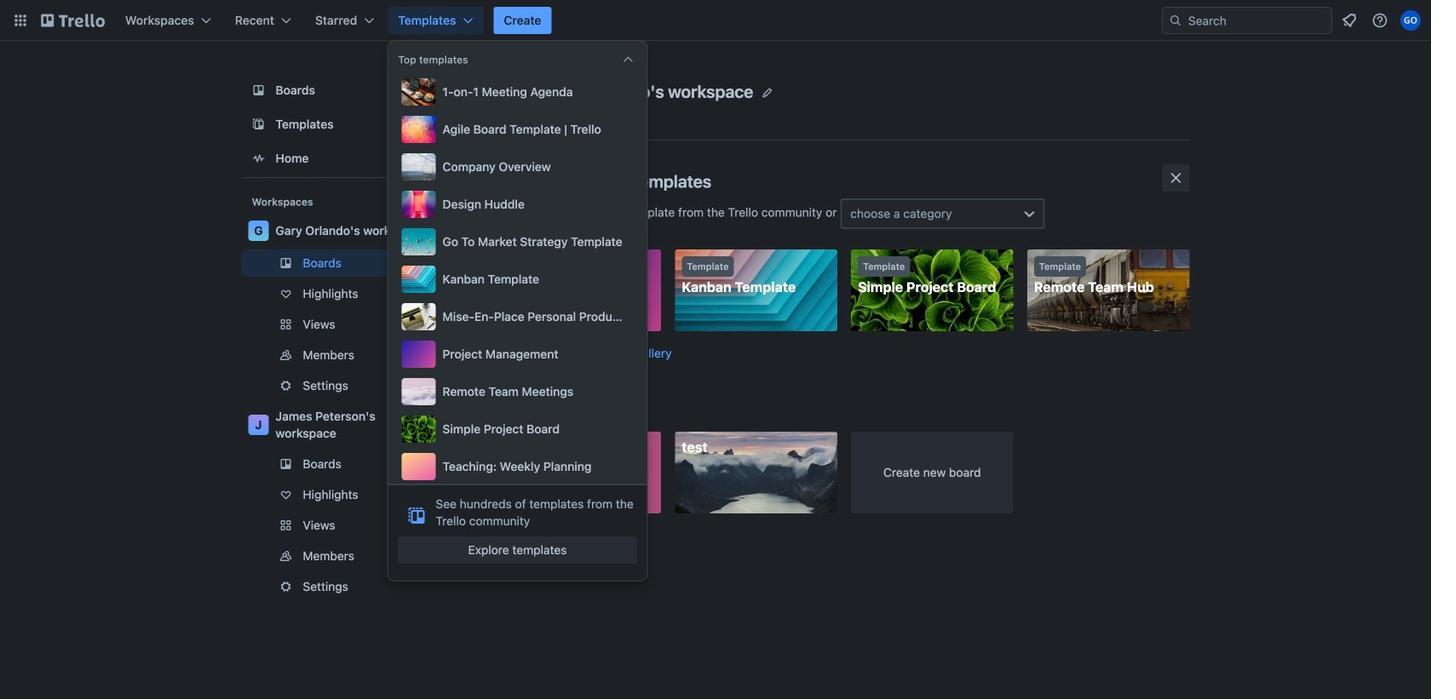 Task type: vqa. For each thing, say whether or not it's contained in the screenshot.
Any match Matches any label and any member
no



Task type: describe. For each thing, give the bounding box(es) containing it.
primary element
[[0, 0, 1432, 41]]

open information menu image
[[1372, 12, 1389, 29]]

search image
[[1169, 14, 1183, 27]]

gary orlando (garyorlando) image
[[1401, 10, 1422, 31]]

1 add image from the top
[[433, 345, 453, 366]]

back to home image
[[41, 7, 105, 34]]

0 notifications image
[[1340, 10, 1360, 31]]

home image
[[248, 148, 269, 169]]



Task type: locate. For each thing, give the bounding box(es) containing it.
2 add image from the top
[[433, 546, 453, 567]]

add image
[[433, 345, 453, 366], [433, 546, 453, 567]]

menu
[[398, 75, 637, 484]]

board image
[[248, 80, 269, 101]]

template board image
[[248, 114, 269, 135]]

Search field
[[1183, 8, 1332, 33]]

1 vertical spatial add image
[[433, 546, 453, 567]]

collapse image
[[622, 53, 635, 66]]

forward image
[[456, 577, 477, 597]]

0 vertical spatial add image
[[433, 345, 453, 366]]



